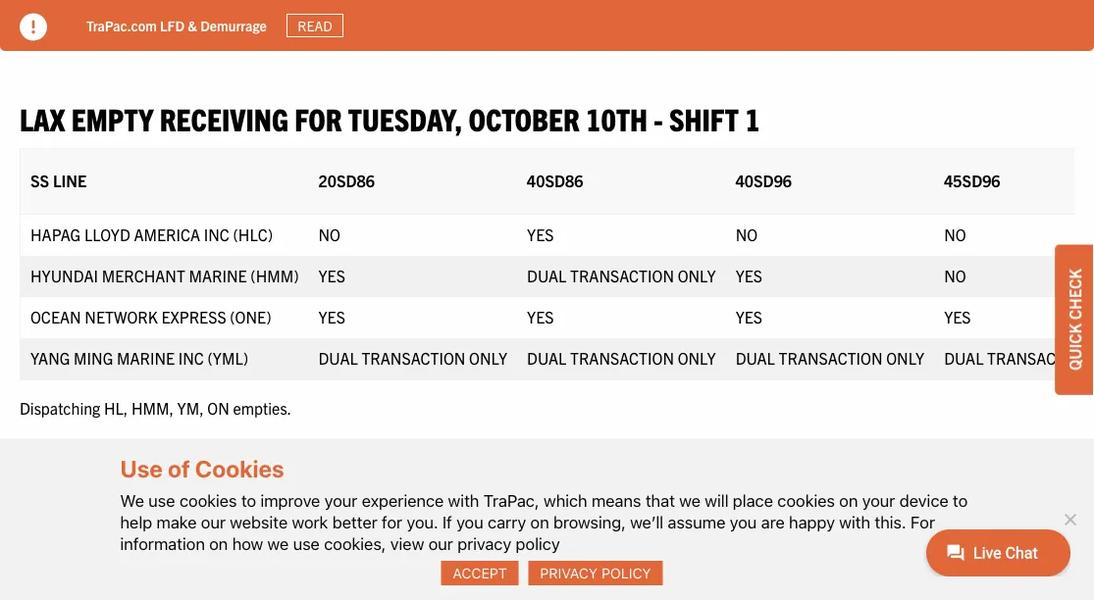 Task type: describe. For each thing, give the bounding box(es) containing it.
reminder,
[[20, 440, 90, 459]]

read link
[[287, 14, 344, 38]]

yard
[[474, 8, 500, 26]]

tuesday,
[[348, 99, 463, 138]]

no image
[[1061, 510, 1080, 530]]

appointment down policy
[[512, 556, 599, 575]]

network
[[85, 307, 158, 327]]

this.
[[875, 513, 907, 532]]

0 horizontal spatial -
[[503, 8, 508, 26]]

inc for (yml)
[[178, 348, 204, 368]]

marine for merchant
[[189, 266, 247, 285]]

we
[[120, 491, 144, 511]]

hyundai
[[30, 266, 98, 285]]

transactions
[[444, 440, 527, 459]]

yang
[[30, 348, 70, 368]]

2 your from the left
[[863, 491, 896, 511]]

inc for (hlc)
[[204, 224, 230, 244]]

check
[[1065, 269, 1085, 320]]

yang ming marine inc (yml)
[[30, 348, 248, 368]]

out down view
[[391, 556, 415, 575]]

2 pool from the left
[[587, 8, 613, 26]]

use of cookies we use cookies to improve your experience with trapac, which means that we will place cookies on your device to help make our website work better for you. if you carry on browsing, we'll assume you are happy with this. for information on how we use cookies, view our privacy policy
[[120, 455, 968, 554]]

we'll
[[631, 513, 664, 532]]

trapac
[[93, 440, 141, 459]]

are
[[762, 513, 785, 532]]

out up accept
[[484, 531, 509, 550]]

1 pool from the left
[[86, 8, 112, 26]]

– left of
[[156, 480, 167, 500]]

pop45
[[86, 25, 129, 42]]

happy
[[790, 513, 836, 532]]

shift
[[670, 99, 739, 138]]

for inside use of cookies we use cookies to improve your experience with trapac, which means that we will place cookies on your device to help make our website work better for you. if you carry on browsing, we'll assume you are happy with this. for information on how we use cookies, view our privacy policy
[[382, 513, 403, 532]]

release
[[749, 8, 792, 26]]

trapac.com
[[86, 16, 157, 34]]

how
[[232, 535, 263, 554]]

0 horizontal spatial empty
[[20, 480, 63, 500]]

for left dual
[[389, 440, 407, 459]]

45sd96
[[945, 170, 1001, 190]]

privacy
[[458, 535, 512, 554]]

1 horizontal spatial use
[[293, 535, 320, 554]]

line
[[53, 170, 87, 190]]

in inside pool chassis with a single transaction  do not drop pool chassis in yard -  exit with the pool chassis under relative release number -  pop20 / pop40 / pop45
[[459, 8, 471, 26]]

cookies,
[[324, 535, 386, 554]]

receiving
[[160, 99, 289, 138]]

0 vertical spatial lax
[[20, 99, 65, 138]]

40sd96
[[736, 170, 792, 190]]

20sd86
[[319, 170, 375, 190]]

you.
[[407, 513, 439, 532]]

exit
[[511, 8, 533, 26]]

– right the out
[[201, 506, 211, 525]]

hyundai merchant marine (hmm)
[[30, 266, 299, 285]]

single
[[201, 8, 236, 26]]

lax empty receiving           for tuesday, october 10th              - shift 1
[[20, 99, 761, 138]]

under
[[663, 8, 698, 26]]

1 exemption from the top
[[257, 531, 328, 550]]

hapag lloyd america inc (hlc)
[[30, 224, 273, 244]]

0 vertical spatial our
[[201, 513, 226, 532]]

do
[[311, 8, 326, 26]]

(hlc)
[[233, 224, 273, 244]]

10th
[[586, 99, 648, 138]]

offers
[[175, 440, 213, 459]]

with up 'if'
[[448, 491, 480, 511]]

device
[[900, 491, 949, 511]]

/ right pop20
[[902, 8, 906, 26]]

hapag
[[30, 224, 81, 244]]

drop
[[352, 8, 380, 26]]

1 cookies from the left
[[180, 491, 237, 511]]

ming
[[74, 348, 113, 368]]

privacy policy
[[541, 565, 652, 582]]

1 vertical spatial when
[[419, 556, 455, 575]]

empty
[[71, 99, 154, 138]]

/ down help
[[121, 556, 125, 575]]

/ left we
[[83, 480, 88, 500]]

trapac.com lfd & demurrage
[[86, 16, 267, 34]]

1 vertical spatial empty
[[128, 506, 171, 525]]

browsing,
[[554, 513, 626, 532]]

reminder, trapac lax offers appointment exemptions for dual transactions that meet the below criteria:
[[20, 440, 721, 459]]

of
[[168, 455, 190, 483]]

work
[[292, 513, 328, 532]]

merchant
[[102, 266, 185, 285]]

– down appointment
[[243, 531, 253, 550]]

not
[[329, 8, 349, 26]]

quick check link
[[1056, 245, 1095, 396]]

cookies
[[195, 455, 284, 483]]

marine for ming
[[117, 348, 175, 368]]

means
[[592, 491, 642, 511]]

pop40
[[909, 8, 952, 26]]

for
[[911, 513, 936, 532]]

only
[[262, 480, 293, 500]]

dispatching
[[20, 399, 100, 418]]

transaction
[[240, 8, 307, 26]]

exemptions
[[307, 440, 385, 459]]

lloyd
[[84, 224, 130, 244]]

1 horizontal spatial we
[[680, 491, 701, 511]]

help
[[120, 513, 152, 532]]

appointment down empties.
[[217, 440, 303, 459]]

quick
[[1065, 324, 1085, 371]]

pool
[[383, 8, 409, 26]]

1 to from the left
[[241, 491, 256, 511]]

empties.
[[233, 399, 292, 418]]

appointment up privacy
[[512, 531, 599, 550]]

accept link
[[441, 562, 519, 586]]

required.
[[352, 506, 414, 525]]

ocean network express (one)
[[30, 307, 272, 327]]

experience
[[362, 491, 444, 511]]

/ up information
[[120, 506, 125, 525]]

information
[[120, 535, 205, 554]]

out up help
[[128, 480, 153, 500]]



Task type: vqa. For each thing, say whether or not it's contained in the screenshot.
you to the left
yes



Task type: locate. For each thing, give the bounding box(es) containing it.
use
[[149, 491, 175, 511], [293, 535, 320, 554]]

lfd
[[160, 16, 185, 34]]

dual
[[411, 440, 440, 459]]

in
[[459, 8, 471, 26], [104, 506, 117, 525]]

you down place on the bottom right of page
[[730, 513, 757, 532]]

2 to from the left
[[954, 491, 968, 511]]

exemption down work at the left of page
[[257, 556, 328, 575]]

that up we'll
[[646, 491, 675, 511]]

- left exit
[[503, 8, 508, 26]]

1 chassis from the left
[[116, 8, 159, 26]]

required
[[296, 480, 358, 500]]

secured. up policy
[[602, 531, 661, 550]]

our right the out
[[201, 513, 226, 532]]

2 chassis from the left
[[412, 8, 456, 26]]

1 horizontal spatial to
[[954, 491, 968, 511]]

only
[[678, 266, 716, 285], [469, 348, 508, 368], [678, 348, 716, 368], [887, 348, 925, 368]]

0 vertical spatial secured.
[[602, 531, 661, 550]]

on
[[840, 491, 859, 511], [531, 513, 550, 532], [209, 535, 228, 554]]

1 horizontal spatial that
[[646, 491, 675, 511]]

pool chassis with a single transaction  do not drop pool chassis in yard -  exit with the pool chassis under relative release number -  pop20 / pop40 / pop45
[[86, 8, 959, 42]]

cookies up make
[[180, 491, 237, 511]]

/
[[902, 8, 906, 26], [955, 8, 959, 26], [83, 480, 88, 500], [120, 506, 125, 525], [121, 531, 125, 550], [121, 556, 125, 575]]

for down cookies,
[[332, 556, 350, 575]]

october
[[469, 99, 580, 138]]

you
[[457, 513, 484, 532], [730, 513, 757, 532]]

/ right pop40
[[955, 8, 959, 26]]

0 vertical spatial marine
[[189, 266, 247, 285]]

0 horizontal spatial you
[[457, 513, 484, 532]]

which
[[544, 491, 588, 511]]

0 horizontal spatial on
[[209, 535, 228, 554]]

your
[[325, 491, 358, 511], [863, 491, 896, 511]]

pool right exit
[[587, 8, 613, 26]]

policy
[[516, 535, 560, 554]]

dual transaction only
[[527, 266, 716, 285], [319, 348, 508, 368], [527, 348, 716, 368], [736, 348, 925, 368]]

ocean
[[30, 307, 81, 327]]

1 vertical spatial exemption
[[257, 556, 328, 575]]

hmm,
[[131, 399, 174, 418]]

- right number
[[845, 8, 849, 26]]

empty down reminder,
[[20, 480, 63, 500]]

transaction
[[571, 266, 675, 285], [362, 348, 466, 368], [571, 348, 675, 368], [779, 348, 883, 368], [988, 348, 1092, 368]]

1 horizontal spatial your
[[863, 491, 896, 511]]

dual transaction 
[[945, 348, 1095, 368]]

we
[[680, 491, 701, 511], [268, 535, 289, 554]]

2 vertical spatial on
[[209, 535, 228, 554]]

lax up ss
[[20, 99, 65, 138]]

0 horizontal spatial our
[[201, 513, 226, 532]]

3 chassis from the left
[[616, 8, 660, 26]]

privacy policy link
[[529, 562, 663, 586]]

when
[[407, 531, 444, 550], [419, 556, 455, 575]]

1 horizontal spatial pool
[[587, 8, 613, 26]]

1 vertical spatial marine
[[117, 348, 175, 368]]

0 horizontal spatial cookies
[[180, 491, 237, 511]]

when down experience
[[407, 531, 444, 550]]

0 vertical spatial empty
[[20, 480, 63, 500]]

1 import from the top
[[129, 531, 174, 550]]

0 vertical spatial import
[[129, 531, 174, 550]]

0 vertical spatial use
[[149, 491, 175, 511]]

1 secured. from the top
[[602, 531, 661, 550]]

1 horizontal spatial in
[[459, 8, 471, 26]]

for up required.
[[362, 480, 380, 500]]

appointment
[[170, 480, 259, 500]]

1 vertical spatial lax
[[144, 440, 171, 459]]

america
[[134, 224, 200, 244]]

1 horizontal spatial -
[[654, 99, 663, 138]]

1 horizontal spatial marine
[[189, 266, 247, 285]]

empty in / load out – appointment only required for load out. export load in / empty out – export appointment required. export load in / import load out – exemption for load in when load out appointment secured. export load in / import load out – exemption for load out when load in appointment secured.
[[20, 480, 661, 575]]

export
[[20, 506, 64, 525], [215, 506, 259, 525], [20, 531, 64, 550], [20, 556, 64, 575]]

2 import from the top
[[129, 556, 174, 575]]

exemption down improve
[[257, 531, 328, 550]]

secured.
[[602, 531, 661, 550], [602, 556, 661, 575]]

no
[[319, 224, 341, 244], [736, 224, 758, 244], [945, 224, 967, 244], [945, 266, 967, 285]]

0 vertical spatial the
[[564, 8, 584, 26]]

marine up express
[[189, 266, 247, 285]]

the right the meet
[[600, 440, 622, 459]]

we down website
[[268, 535, 289, 554]]

1 vertical spatial in
[[104, 506, 117, 525]]

1 horizontal spatial the
[[600, 440, 622, 459]]

40sd86
[[527, 170, 584, 190]]

0 horizontal spatial the
[[564, 8, 584, 26]]

you right 'if'
[[457, 513, 484, 532]]

2 exemption from the top
[[257, 556, 328, 575]]

0 horizontal spatial lax
[[20, 99, 65, 138]]

on left device
[[840, 491, 859, 511]]

import down we
[[129, 531, 174, 550]]

out down appointment
[[215, 531, 239, 550]]

for
[[295, 99, 342, 138]]

import down information
[[129, 556, 174, 575]]

out
[[175, 506, 197, 525]]

in left yard
[[459, 8, 471, 26]]

if
[[443, 513, 452, 532]]

our down 'if'
[[429, 535, 454, 554]]

dispatching hl, hmm, ym, on empties.
[[20, 399, 292, 418]]

0 vertical spatial exemption
[[257, 531, 328, 550]]

2 horizontal spatial on
[[840, 491, 859, 511]]

1 horizontal spatial chassis
[[412, 8, 456, 26]]

express
[[161, 307, 226, 327]]

1 horizontal spatial cookies
[[778, 491, 836, 511]]

read
[[298, 17, 333, 34]]

to up website
[[241, 491, 256, 511]]

0 vertical spatial on
[[840, 491, 859, 511]]

0 horizontal spatial use
[[149, 491, 175, 511]]

–
[[156, 480, 167, 500], [201, 506, 211, 525], [243, 531, 253, 550], [243, 556, 253, 575]]

chassis left under
[[616, 8, 660, 26]]

secured. down we'll
[[602, 556, 661, 575]]

1 vertical spatial that
[[646, 491, 675, 511]]

0 horizontal spatial to
[[241, 491, 256, 511]]

use up make
[[149, 491, 175, 511]]

for right work at the left of page
[[332, 531, 350, 550]]

on up policy
[[531, 513, 550, 532]]

use down work at the left of page
[[293, 535, 320, 554]]

in inside 'empty in / load out – appointment only required for load out. export load in / empty out – export appointment required. export load in / import load out – exemption for load in when load out appointment secured. export load in / import load out – exemption for load out when load in appointment secured.'
[[104, 506, 117, 525]]

when down view
[[419, 556, 455, 575]]

lax
[[20, 99, 65, 138], [144, 440, 171, 459]]

to right device
[[954, 491, 968, 511]]

– down how at the left bottom of page
[[243, 556, 253, 575]]

1 you from the left
[[457, 513, 484, 532]]

1 horizontal spatial on
[[531, 513, 550, 532]]

yes
[[527, 224, 554, 244], [319, 266, 346, 285], [736, 266, 763, 285], [319, 307, 346, 327], [527, 307, 554, 327], [736, 307, 763, 327], [945, 307, 972, 327]]

chassis
[[116, 8, 159, 26], [412, 8, 456, 26], [616, 8, 660, 26]]

2 horizontal spatial chassis
[[616, 8, 660, 26]]

on
[[208, 399, 230, 418]]

2 you from the left
[[730, 513, 757, 532]]

assume
[[668, 513, 726, 532]]

accept
[[453, 565, 508, 582]]

0 horizontal spatial your
[[325, 491, 358, 511]]

chassis right pool
[[412, 8, 456, 26]]

appointment down required
[[262, 506, 349, 525]]

1 vertical spatial inc
[[178, 348, 204, 368]]

1 vertical spatial use
[[293, 535, 320, 554]]

inc left "(hlc)"
[[204, 224, 230, 244]]

a
[[191, 8, 198, 26]]

/ down we
[[121, 531, 125, 550]]

0 horizontal spatial chassis
[[116, 8, 159, 26]]

2 cookies from the left
[[778, 491, 836, 511]]

import
[[129, 531, 174, 550], [129, 556, 174, 575]]

dual
[[527, 266, 567, 285], [319, 348, 358, 368], [527, 348, 567, 368], [736, 348, 776, 368], [945, 348, 984, 368]]

chassis left the lfd
[[116, 8, 159, 26]]

1 vertical spatial the
[[600, 440, 622, 459]]

1 vertical spatial secured.
[[602, 556, 661, 575]]

improve
[[261, 491, 320, 511]]

ss line
[[30, 170, 87, 190]]

your up the this.
[[863, 491, 896, 511]]

pool
[[86, 8, 112, 26], [587, 8, 613, 26]]

0 vertical spatial when
[[407, 531, 444, 550]]

with left 'a'
[[163, 8, 188, 26]]

that inside use of cookies we use cookies to improve your experience with trapac, which means that we will place cookies on your device to help make our website work better for you. if you carry on browsing, we'll assume you are happy with this. for information on how we use cookies, view our privacy policy
[[646, 491, 675, 511]]

number
[[795, 8, 842, 26]]

1 vertical spatial we
[[268, 535, 289, 554]]

solid image
[[20, 13, 47, 41]]

1 your from the left
[[325, 491, 358, 511]]

the right exit
[[564, 8, 584, 26]]

in
[[66, 480, 80, 500], [104, 531, 117, 550], [391, 531, 404, 550], [104, 556, 117, 575], [496, 556, 509, 575]]

criteria:
[[668, 440, 721, 459]]

0 horizontal spatial marine
[[117, 348, 175, 368]]

marine
[[189, 266, 247, 285], [117, 348, 175, 368]]

view
[[391, 535, 425, 554]]

cookies
[[180, 491, 237, 511], [778, 491, 836, 511]]

-
[[503, 8, 508, 26], [845, 8, 849, 26], [654, 99, 663, 138]]

0 horizontal spatial we
[[268, 535, 289, 554]]

marine down the ocean network express (one) at the bottom left of the page
[[117, 348, 175, 368]]

1 horizontal spatial you
[[730, 513, 757, 532]]

use
[[120, 455, 163, 483]]

0 vertical spatial that
[[531, 440, 558, 459]]

inc left (yml)
[[178, 348, 204, 368]]

hl,
[[104, 399, 128, 418]]

2 horizontal spatial -
[[845, 8, 849, 26]]

for
[[389, 440, 407, 459], [362, 480, 380, 500], [382, 513, 403, 532], [332, 531, 350, 550], [332, 556, 350, 575]]

1 vertical spatial on
[[531, 513, 550, 532]]

0 horizontal spatial that
[[531, 440, 558, 459]]

quick check
[[1065, 269, 1085, 371]]

below
[[625, 440, 665, 459]]

cookies up happy
[[778, 491, 836, 511]]

1
[[746, 99, 761, 138]]

that left the meet
[[531, 440, 558, 459]]

relative
[[701, 8, 746, 26]]

with right exit
[[536, 8, 561, 26]]

2 secured. from the top
[[602, 556, 661, 575]]

0 vertical spatial inc
[[204, 224, 230, 244]]

1 horizontal spatial our
[[429, 535, 454, 554]]

1 horizontal spatial lax
[[144, 440, 171, 459]]

1 vertical spatial import
[[129, 556, 174, 575]]

we up assume
[[680, 491, 701, 511]]

1 horizontal spatial empty
[[128, 506, 171, 525]]

better
[[333, 513, 378, 532]]

your up better
[[325, 491, 358, 511]]

will
[[705, 491, 729, 511]]

with left the this.
[[840, 513, 871, 532]]

0 horizontal spatial in
[[104, 506, 117, 525]]

&
[[188, 16, 197, 34]]

- right 10th
[[654, 99, 663, 138]]

0 vertical spatial in
[[459, 8, 471, 26]]

in left we
[[104, 506, 117, 525]]

0 horizontal spatial pool
[[86, 8, 112, 26]]

lax left offers on the bottom of the page
[[144, 440, 171, 459]]

out down how at the left bottom of page
[[215, 556, 239, 575]]

for down experience
[[382, 513, 403, 532]]

meet
[[561, 440, 596, 459]]

pool right the solid icon
[[86, 8, 112, 26]]

empty up information
[[128, 506, 171, 525]]

0 vertical spatial we
[[680, 491, 701, 511]]

1 vertical spatial our
[[429, 535, 454, 554]]

the inside pool chassis with a single transaction  do not drop pool chassis in yard -  exit with the pool chassis under relative release number -  pop20 / pop40 / pop45
[[564, 8, 584, 26]]

on left how at the left bottom of page
[[209, 535, 228, 554]]

(one)
[[230, 307, 272, 327]]

ss
[[30, 170, 49, 190]]

that
[[531, 440, 558, 459], [646, 491, 675, 511]]

out.
[[421, 480, 450, 500]]



